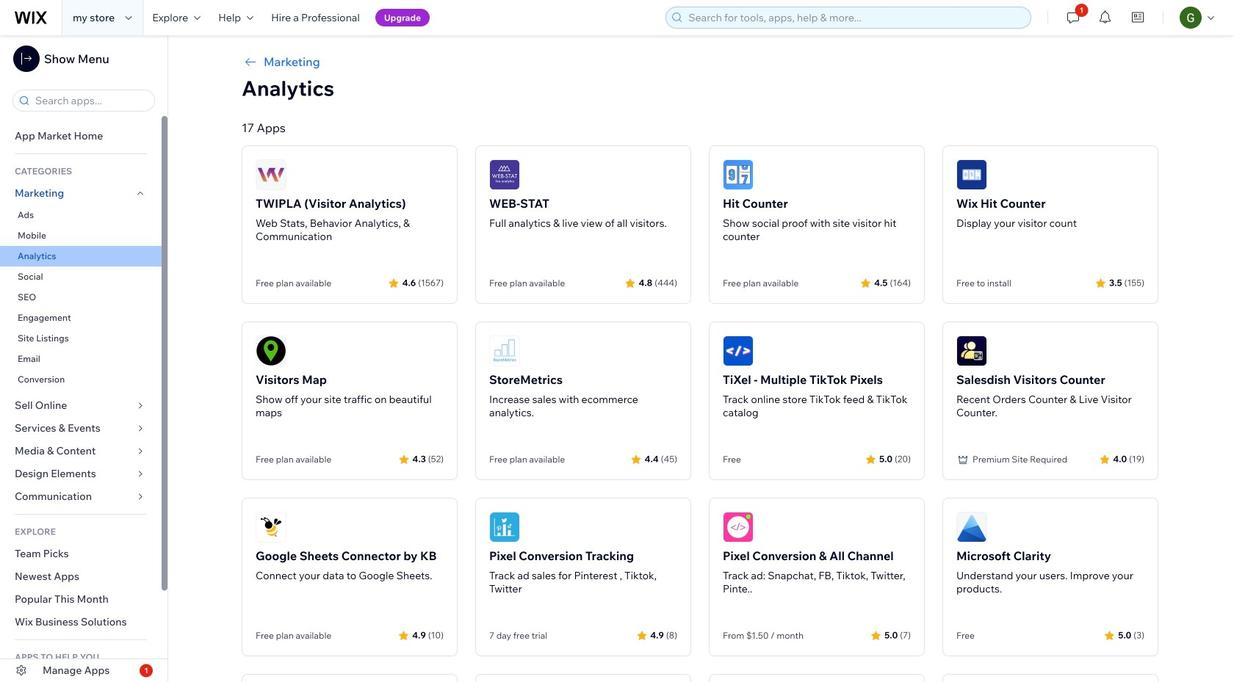 Task type: vqa. For each thing, say whether or not it's contained in the screenshot.
search apps... field
yes



Task type: locate. For each thing, give the bounding box(es) containing it.
Search apps... field
[[31, 90, 150, 111]]

hit counter logo image
[[723, 159, 754, 190]]

tixel ‑ multiple tiktok pixels logo image
[[723, 336, 754, 367]]

wix hit counter logo image
[[957, 159, 987, 190]]

sidebar element
[[0, 35, 168, 683]]

web-stat logo image
[[489, 159, 520, 190]]



Task type: describe. For each thing, give the bounding box(es) containing it.
pixel conversion tracking logo image
[[489, 512, 520, 543]]

pixel conversion & all channel logo image
[[723, 512, 754, 543]]

storemetrics logo image
[[489, 336, 520, 367]]

salesdish visitors counter logo image
[[957, 336, 987, 367]]

microsoft clarity logo image
[[957, 512, 987, 543]]

google sheets connector by kb logo image
[[256, 512, 287, 543]]

visitors map logo image
[[256, 336, 287, 367]]

twipla (visitor analytics) logo image
[[256, 159, 287, 190]]

Search for tools, apps, help & more... field
[[684, 7, 1027, 28]]



